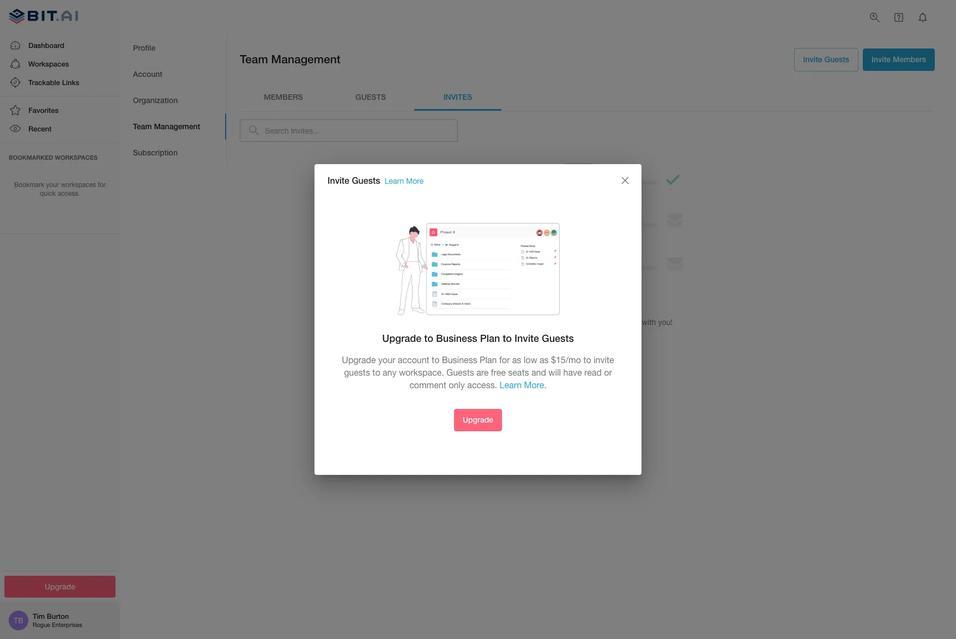 Task type: locate. For each thing, give the bounding box(es) containing it.
tab list
[[120, 35, 226, 166], [240, 84, 935, 110]]

0 vertical spatial for
[[98, 181, 106, 188]]

to right members
[[593, 318, 600, 326]]

invite guests button
[[794, 48, 859, 71]]

1 as from the left
[[512, 355, 522, 365]]

1 horizontal spatial management
[[271, 52, 341, 66]]

tab list containing profile
[[120, 35, 226, 166]]

0 horizontal spatial access.
[[58, 190, 80, 198]]

team management up members at the top left
[[240, 52, 341, 66]]

as up the seats
[[512, 355, 522, 365]]

low
[[524, 355, 538, 365]]

1 vertical spatial plan
[[480, 355, 497, 365]]

your inside bookmark your workspaces for quick access.
[[46, 181, 59, 188]]

invite for invite members
[[872, 55, 891, 64]]

0 vertical spatial upgrade button
[[454, 409, 502, 431]]

$15/mo
[[551, 355, 581, 365]]

bookmarked workspaces
[[9, 154, 98, 161]]

tim
[[33, 612, 45, 621]]

account
[[398, 355, 430, 365]]

invite
[[804, 55, 823, 64], [872, 55, 891, 64], [328, 175, 350, 185], [502, 318, 521, 326], [515, 332, 539, 344]]

1 vertical spatial learn more link
[[559, 337, 617, 359]]

organization
[[133, 95, 178, 105]]

invites button
[[414, 84, 502, 110]]

plan
[[480, 332, 500, 344], [480, 355, 497, 365]]

learn more
[[567, 343, 608, 352]]

upgrade to business plan to invite guests dialog
[[315, 164, 642, 475]]

1 horizontal spatial tab list
[[240, 84, 935, 110]]

2 horizontal spatial learn
[[567, 343, 588, 352]]

0 vertical spatial your
[[46, 181, 59, 188]]

no
[[552, 297, 564, 307]]

upgrade up guests
[[342, 355, 376, 365]]

1 horizontal spatial team management
[[240, 52, 341, 66]]

invites
[[566, 297, 592, 307]]

your inside upgrade your account to business plan for as low as $15/mo to invite guests to any workspace. guests are free seats and will have read or comment only access.
[[378, 355, 396, 365]]

tb
[[14, 616, 23, 625]]

1 horizontal spatial learn more link
[[559, 337, 617, 359]]

2 vertical spatial your
[[378, 355, 396, 365]]

0 horizontal spatial team management
[[133, 121, 200, 131]]

0 horizontal spatial your
[[46, 181, 59, 188]]

more
[[406, 177, 424, 185], [590, 343, 608, 352]]

plan inside upgrade your account to business plan for as low as $15/mo to invite guests to any workspace. guests are free seats and will have read or comment only access.
[[480, 355, 497, 365]]

0 horizontal spatial upgrade button
[[4, 576, 116, 598]]

for
[[98, 181, 106, 188], [500, 355, 510, 365]]

favorites button
[[0, 101, 120, 120]]

management inside 'link'
[[154, 121, 200, 131]]

business up upgrade your account to business plan for as low as $15/mo to invite guests to any workspace. guests are free seats and will have read or comment only access.
[[436, 332, 478, 344]]

team management inside 'link'
[[133, 121, 200, 131]]

will
[[549, 368, 561, 377]]

0 vertical spatial learn
[[385, 177, 404, 185]]

upgrade up burton on the left of page
[[45, 582, 75, 591]]

learn inside invite guests learn more
[[385, 177, 404, 185]]

to
[[593, 318, 600, 326], [424, 332, 434, 344], [503, 332, 512, 344], [432, 355, 440, 365], [584, 355, 591, 365], [373, 368, 380, 377]]

2 as from the left
[[540, 355, 549, 365]]

1 vertical spatial access.
[[468, 380, 497, 390]]

learn
[[385, 177, 404, 185], [567, 343, 588, 352], [500, 380, 522, 390]]

business
[[436, 332, 478, 344], [442, 355, 478, 365]]

workspace.
[[399, 368, 444, 377]]

your up the quick
[[46, 181, 59, 188]]

2 vertical spatial learn
[[500, 380, 522, 390]]

profile
[[133, 43, 156, 52]]

2 horizontal spatial your
[[523, 318, 538, 326]]

0 horizontal spatial learn
[[385, 177, 404, 185]]

learn for learn more.
[[500, 380, 522, 390]]

team up members at the top left
[[240, 52, 268, 66]]

only
[[449, 380, 465, 390]]

team management down "organization" link
[[133, 121, 200, 131]]

1 vertical spatial learn
[[567, 343, 588, 352]]

0 vertical spatial team
[[240, 52, 268, 66]]

0 vertical spatial learn more link
[[385, 177, 424, 185]]

1 horizontal spatial for
[[500, 355, 510, 365]]

to down learn more
[[584, 355, 591, 365]]

or
[[604, 368, 612, 377]]

1 vertical spatial for
[[500, 355, 510, 365]]

have
[[564, 368, 582, 377]]

0 vertical spatial access.
[[58, 190, 80, 198]]

your up any on the bottom left of page
[[378, 355, 396, 365]]

invite members button
[[863, 49, 935, 71]]

1 vertical spatial team
[[133, 121, 152, 131]]

1 vertical spatial more
[[590, 343, 608, 352]]

for inside bookmark your workspaces for quick access.
[[98, 181, 106, 188]]

management down "organization" link
[[154, 121, 200, 131]]

found.
[[595, 297, 623, 307]]

are
[[477, 368, 489, 377]]

any
[[383, 368, 397, 377]]

upgrade button down only at the bottom of the page
[[454, 409, 502, 431]]

links
[[62, 78, 79, 87]]

no invites found.
[[552, 297, 623, 307]]

access. down the are
[[468, 380, 497, 390]]

1 vertical spatial business
[[442, 355, 478, 365]]

1 horizontal spatial access.
[[468, 380, 497, 390]]

1 horizontal spatial team
[[240, 52, 268, 66]]

1 plan from the top
[[480, 332, 500, 344]]

team
[[240, 52, 268, 66], [133, 121, 152, 131]]

2 plan from the top
[[480, 355, 497, 365]]

dashboard
[[28, 41, 64, 49]]

your left team
[[523, 318, 538, 326]]

1 horizontal spatial upgrade button
[[454, 409, 502, 431]]

as right the low at the right of the page
[[540, 355, 549, 365]]

guests
[[825, 55, 850, 64], [352, 175, 380, 185], [542, 332, 574, 344], [447, 368, 474, 377]]

enterprises
[[52, 622, 82, 628]]

0 horizontal spatial learn more link
[[385, 177, 424, 185]]

0 horizontal spatial for
[[98, 181, 106, 188]]

0 vertical spatial team management
[[240, 52, 341, 66]]

profile link
[[120, 35, 226, 61]]

tim burton rogue enterprises
[[33, 612, 82, 628]]

0 horizontal spatial as
[[512, 355, 522, 365]]

upgrade button up burton on the left of page
[[4, 576, 116, 598]]

business up only at the bottom of the page
[[442, 355, 478, 365]]

to up account on the bottom of page
[[424, 332, 434, 344]]

team up subscription
[[133, 121, 152, 131]]

learn more link
[[385, 177, 424, 185], [559, 337, 617, 359]]

invite members
[[872, 55, 927, 64]]

upgrade up account on the bottom of page
[[382, 332, 422, 344]]

upgrade
[[382, 332, 422, 344], [342, 355, 376, 365], [463, 415, 494, 424], [45, 582, 75, 591]]

for up free
[[500, 355, 510, 365]]

0 horizontal spatial tab list
[[120, 35, 226, 166]]

0 horizontal spatial management
[[154, 121, 200, 131]]

0 horizontal spatial team
[[133, 121, 152, 131]]

favorites
[[28, 106, 59, 115]]

invite guests
[[804, 55, 850, 64]]

access.
[[58, 190, 80, 198], [468, 380, 497, 390]]

management up members at the top left
[[271, 52, 341, 66]]

as
[[512, 355, 522, 365], [540, 355, 549, 365]]

1 vertical spatial management
[[154, 121, 200, 131]]

members
[[559, 318, 591, 326]]

upgrade your account to business plan for as low as $15/mo to invite guests to any workspace. guests are free seats and will have read or comment only access.
[[342, 355, 614, 390]]

0 vertical spatial more
[[406, 177, 424, 185]]

1 horizontal spatial your
[[378, 355, 396, 365]]

invites
[[444, 92, 472, 102]]

0 vertical spatial management
[[271, 52, 341, 66]]

1 vertical spatial upgrade button
[[4, 576, 116, 598]]

bookmark your workspaces for quick access.
[[14, 181, 106, 198]]

0 horizontal spatial more
[[406, 177, 424, 185]]

your
[[46, 181, 59, 188], [523, 318, 538, 326], [378, 355, 396, 365]]

0 vertical spatial plan
[[480, 332, 500, 344]]

to left any on the bottom left of page
[[373, 368, 380, 377]]

1 vertical spatial team management
[[133, 121, 200, 131]]

1 horizontal spatial more
[[590, 343, 608, 352]]

upgrade to business plan to invite guests
[[382, 332, 574, 344]]

upgrade button
[[454, 409, 502, 431], [4, 576, 116, 598]]

1 horizontal spatial learn
[[500, 380, 522, 390]]

management
[[271, 52, 341, 66], [154, 121, 200, 131]]

workspaces button
[[0, 54, 120, 73]]

1 vertical spatial your
[[523, 318, 538, 326]]

upgrade inside upgrade your account to business plan for as low as $15/mo to invite guests to any workspace. guests are free seats and will have read or comment only access.
[[342, 355, 376, 365]]

access. down workspaces
[[58, 190, 80, 198]]

1 horizontal spatial as
[[540, 355, 549, 365]]

team management
[[240, 52, 341, 66], [133, 121, 200, 131]]

invite for invite your team members to collaborate with you!
[[502, 318, 521, 326]]

workspaces
[[55, 154, 98, 161]]

guests inside button
[[825, 55, 850, 64]]

for right workspaces
[[98, 181, 106, 188]]

invite guests learn more
[[328, 175, 424, 185]]



Task type: describe. For each thing, give the bounding box(es) containing it.
members
[[264, 92, 303, 102]]

trackable
[[28, 78, 60, 87]]

business inside upgrade your account to business plan for as low as $15/mo to invite guests to any workspace. guests are free seats and will have read or comment only access.
[[442, 355, 478, 365]]

account
[[133, 69, 162, 78]]

account link
[[120, 61, 226, 87]]

for inside upgrade your account to business plan for as low as $15/mo to invite guests to any workspace. guests are free seats and will have read or comment only access.
[[500, 355, 510, 365]]

upgrade down only at the bottom of the page
[[463, 415, 494, 424]]

workspaces
[[28, 59, 69, 68]]

upgrade button inside upgrade to business plan to invite guests dialog
[[454, 409, 502, 431]]

tab list containing members
[[240, 84, 935, 110]]

guests inside upgrade your account to business plan for as low as $15/mo to invite guests to any workspace. guests are free seats and will have read or comment only access.
[[447, 368, 474, 377]]

read
[[585, 368, 602, 377]]

free
[[491, 368, 506, 377]]

with
[[642, 318, 656, 326]]

to up workspace.
[[432, 355, 440, 365]]

more inside invite guests learn more
[[406, 177, 424, 185]]

subscription
[[133, 148, 178, 157]]

guests button
[[327, 84, 414, 110]]

learn more. link
[[500, 380, 547, 390]]

recent button
[[0, 120, 120, 138]]

0 vertical spatial business
[[436, 332, 478, 344]]

subscription link
[[120, 140, 226, 166]]

seats
[[508, 368, 529, 377]]

trackable links button
[[0, 73, 120, 92]]

comment
[[410, 380, 447, 390]]

your for no invites found.
[[523, 318, 538, 326]]

guests
[[356, 92, 386, 102]]

invite your team members to collaborate with you!
[[502, 318, 673, 326]]

recent
[[28, 125, 52, 133]]

more.
[[524, 380, 547, 390]]

members button
[[240, 84, 327, 110]]

team
[[540, 318, 557, 326]]

learn more link inside upgrade to business plan to invite guests dialog
[[385, 177, 424, 185]]

to up free
[[503, 332, 512, 344]]

learn more.
[[500, 380, 547, 390]]

team inside 'link'
[[133, 121, 152, 131]]

dashboard button
[[0, 36, 120, 54]]

access. inside upgrade your account to business plan for as low as $15/mo to invite guests to any workspace. guests are free seats and will have read or comment only access.
[[468, 380, 497, 390]]

access. inside bookmark your workspaces for quick access.
[[58, 190, 80, 198]]

members
[[893, 55, 927, 64]]

learn for learn more
[[567, 343, 588, 352]]

burton
[[47, 612, 69, 621]]

organization link
[[120, 87, 226, 113]]

invite for invite guests learn more
[[328, 175, 350, 185]]

bookmarked
[[9, 154, 53, 161]]

invite for invite guests
[[804, 55, 823, 64]]

quick
[[40, 190, 56, 198]]

workspaces
[[61, 181, 96, 188]]

and
[[532, 368, 546, 377]]

collaborate
[[602, 318, 640, 326]]

rogue
[[33, 622, 50, 628]]

invite
[[594, 355, 614, 365]]

guests
[[344, 368, 370, 377]]

your for upgrade to business plan to invite guests
[[378, 355, 396, 365]]

you!
[[659, 318, 673, 326]]

team management link
[[120, 113, 226, 140]]

bookmark
[[14, 181, 44, 188]]

trackable links
[[28, 78, 79, 87]]

Search Invites... search field
[[265, 119, 458, 142]]



Task type: vqa. For each thing, say whether or not it's contained in the screenshot.
Workspace notes are visible to all members and guests. Text Box
no



